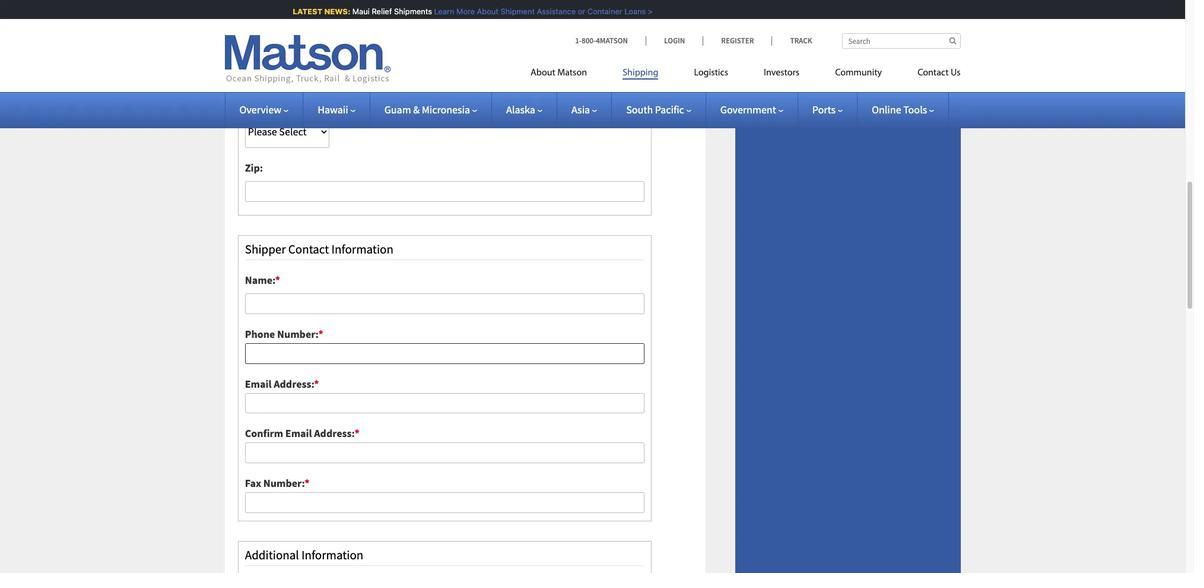 Task type: locate. For each thing, give the bounding box(es) containing it.
additional information
[[245, 547, 364, 563]]

0 vertical spatial number:
[[277, 327, 319, 341]]

container
[[583, 7, 618, 16]]

alaska link
[[507, 103, 543, 116]]

Zip: text field
[[245, 181, 645, 202]]

us
[[951, 68, 961, 78]]

None telephone field
[[245, 343, 645, 364], [245, 492, 645, 513], [245, 343, 645, 364], [245, 492, 645, 513]]

asia link
[[572, 103, 597, 116]]

email
[[245, 377, 272, 391], [286, 427, 312, 440]]

micronesia
[[422, 103, 470, 116]]

0 horizontal spatial contact
[[288, 241, 329, 257]]

the left following
[[577, 0, 591, 13]]

0 horizontal spatial about
[[473, 7, 494, 16]]

about
[[473, 7, 494, 16], [531, 68, 556, 78]]

1 horizontal spatial contact
[[918, 68, 949, 78]]

1-
[[575, 36, 582, 46]]

None search field
[[842, 33, 961, 49]]

1 vertical spatial address:
[[314, 427, 355, 440]]

south pacific
[[627, 103, 685, 116]]

1 horizontal spatial about
[[531, 68, 556, 78]]

register link
[[703, 36, 772, 46]]

community link
[[818, 62, 900, 87]]

number: for fax number:
[[264, 476, 305, 490]]

login link
[[646, 36, 703, 46]]

email right confirm
[[286, 427, 312, 440]]

news:
[[320, 7, 346, 16]]

0 vertical spatial matson
[[298, 0, 331, 13]]

information
[[332, 241, 394, 257], [302, 547, 364, 563]]

contact right shipper on the top of page
[[288, 241, 329, 257]]

the left port
[[527, 0, 542, 13]]

contact left the us
[[918, 68, 949, 78]]

learn more about shipment assistance or container loans > link
[[430, 7, 649, 16]]

port
[[544, 0, 563, 13]]

0 vertical spatial contact
[[918, 68, 949, 78]]

government link
[[721, 103, 784, 116]]

1 vertical spatial information
[[302, 547, 364, 563]]

shipper contact information
[[245, 241, 394, 257]]

hawaii
[[318, 103, 348, 116]]

Search search field
[[842, 33, 961, 49]]

about right more
[[473, 7, 494, 16]]

City: text field
[[245, 66, 645, 87]]

logistics
[[694, 68, 729, 78]]

to left quote
[[333, 0, 342, 13]]

state:
[[245, 100, 273, 113]]

quote
[[344, 0, 370, 13]]

matson right like
[[298, 0, 331, 13]]

more
[[452, 7, 471, 16]]

community
[[836, 68, 882, 78]]

0 vertical spatial about
[[473, 7, 494, 16]]

1 horizontal spatial the
[[577, 0, 591, 13]]

0 horizontal spatial to
[[333, 0, 342, 13]]

hawaii link
[[318, 103, 355, 116]]

email down phone
[[245, 377, 272, 391]]

name:
[[245, 273, 275, 287]]

1 horizontal spatial email
[[286, 427, 312, 440]]

tools
[[904, 103, 928, 116]]

1 vertical spatial number:
[[264, 476, 305, 490]]

to right port
[[565, 0, 575, 13]]

matson inside the i would like matson to quote a price that includes trucking from the port to the following location:
[[298, 0, 331, 13]]

matson down 1- on the left top of page
[[558, 68, 587, 78]]

phone number: *
[[245, 327, 323, 341]]

that
[[404, 0, 423, 13]]

matson
[[298, 0, 331, 13], [558, 68, 587, 78]]

to
[[333, 0, 342, 13], [565, 0, 575, 13]]

south
[[627, 103, 653, 116]]

guam
[[385, 103, 411, 116]]

shipper
[[245, 241, 286, 257]]

number: right phone
[[277, 327, 319, 341]]

maui
[[348, 7, 365, 16]]

about up alaska link
[[531, 68, 556, 78]]

1 vertical spatial contact
[[288, 241, 329, 257]]

logistics link
[[677, 62, 746, 87]]

loans
[[620, 7, 642, 16]]

following
[[594, 0, 635, 13]]

* for fax number: *
[[305, 476, 310, 490]]

about matson link
[[531, 62, 605, 87]]

0 vertical spatial email
[[245, 377, 272, 391]]

*
[[275, 273, 280, 287], [319, 327, 323, 341], [314, 377, 319, 391], [355, 427, 360, 440], [305, 476, 310, 490]]

about matson
[[531, 68, 587, 78]]

>
[[644, 7, 649, 16]]

0 horizontal spatial the
[[527, 0, 542, 13]]

1 vertical spatial about
[[531, 68, 556, 78]]

1 vertical spatial matson
[[558, 68, 587, 78]]

number:
[[277, 327, 319, 341], [264, 476, 305, 490]]

fax number: *
[[245, 476, 310, 490]]

contact
[[918, 68, 949, 78], [288, 241, 329, 257]]

the
[[527, 0, 542, 13], [577, 0, 591, 13]]

address:
[[274, 377, 314, 391], [314, 427, 355, 440]]

fax
[[245, 476, 261, 490]]

latest news: maui relief shipments learn more about shipment assistance or container loans >
[[288, 7, 649, 16]]

trucking
[[464, 0, 502, 13]]

&
[[413, 103, 420, 116]]

contact us link
[[900, 62, 961, 87]]

online
[[872, 103, 902, 116]]

0 horizontal spatial matson
[[298, 0, 331, 13]]

number: right fax
[[264, 476, 305, 490]]

1 horizontal spatial matson
[[558, 68, 587, 78]]

search image
[[950, 37, 957, 45]]

online tools link
[[872, 103, 935, 116]]

1 horizontal spatial to
[[565, 0, 575, 13]]

None text field
[[245, 294, 645, 314]]

None email field
[[245, 393, 645, 414], [245, 442, 645, 463], [245, 393, 645, 414], [245, 442, 645, 463]]



Task type: vqa. For each thing, say whether or not it's contained in the screenshot.
About Matson
yes



Task type: describe. For each thing, give the bounding box(es) containing it.
1 the from the left
[[527, 0, 542, 13]]

overview
[[240, 103, 282, 116]]

4matson
[[596, 36, 628, 46]]

pacific
[[655, 103, 685, 116]]

latest
[[288, 7, 318, 16]]

shipping link
[[605, 62, 677, 87]]

like
[[280, 0, 296, 13]]

2 to from the left
[[565, 0, 575, 13]]

south pacific link
[[627, 103, 692, 116]]

additional
[[245, 547, 299, 563]]

investors link
[[746, 62, 818, 87]]

0 vertical spatial address:
[[274, 377, 314, 391]]

ports link
[[813, 103, 843, 116]]

* for phone number: *
[[319, 327, 323, 341]]

from
[[504, 0, 525, 13]]

city:
[[245, 45, 267, 59]]

price
[[380, 0, 402, 13]]

2 the from the left
[[577, 0, 591, 13]]

ports
[[813, 103, 836, 116]]

guam & micronesia link
[[385, 103, 477, 116]]

asia
[[572, 103, 590, 116]]

assistance
[[533, 7, 572, 16]]

top menu navigation
[[531, 62, 961, 87]]

name: *
[[245, 273, 280, 287]]

matson inside top menu navigation
[[558, 68, 587, 78]]

track
[[791, 36, 813, 46]]

register
[[722, 36, 754, 46]]

login
[[664, 36, 685, 46]]

learn
[[430, 7, 450, 16]]

confirm
[[245, 427, 283, 440]]

a
[[372, 0, 378, 13]]

would
[[250, 0, 278, 13]]

shipping
[[623, 68, 659, 78]]

confirm email address: *
[[245, 427, 360, 440]]

0 horizontal spatial email
[[245, 377, 272, 391]]

shipment
[[496, 7, 531, 16]]

location:
[[245, 16, 284, 30]]

1-800-4matson
[[575, 36, 628, 46]]

i would like matson to quote a price that includes trucking from the port to the following location:
[[245, 0, 635, 30]]

contact us
[[918, 68, 961, 78]]

includes
[[425, 0, 462, 13]]

online tools
[[872, 103, 928, 116]]

contact inside "link"
[[918, 68, 949, 78]]

or
[[574, 7, 581, 16]]

1-800-4matson link
[[575, 36, 646, 46]]

1 to from the left
[[333, 0, 342, 13]]

phone
[[245, 327, 275, 341]]

investors
[[764, 68, 800, 78]]

shipments
[[390, 7, 428, 16]]

zip:
[[245, 161, 263, 174]]

alaska
[[507, 103, 536, 116]]

overview link
[[240, 103, 289, 116]]

relief
[[367, 7, 388, 16]]

1 vertical spatial email
[[286, 427, 312, 440]]

number: for phone number:
[[277, 327, 319, 341]]

blue matson logo with ocean, shipping, truck, rail and logistics written beneath it. image
[[225, 35, 391, 84]]

i
[[245, 0, 248, 13]]

government
[[721, 103, 777, 116]]

about inside top menu navigation
[[531, 68, 556, 78]]

800-
[[582, 36, 596, 46]]

0 vertical spatial information
[[332, 241, 394, 257]]

email address: *
[[245, 377, 319, 391]]

track link
[[772, 36, 813, 46]]

guam & micronesia
[[385, 103, 470, 116]]

* for email address: *
[[314, 377, 319, 391]]



